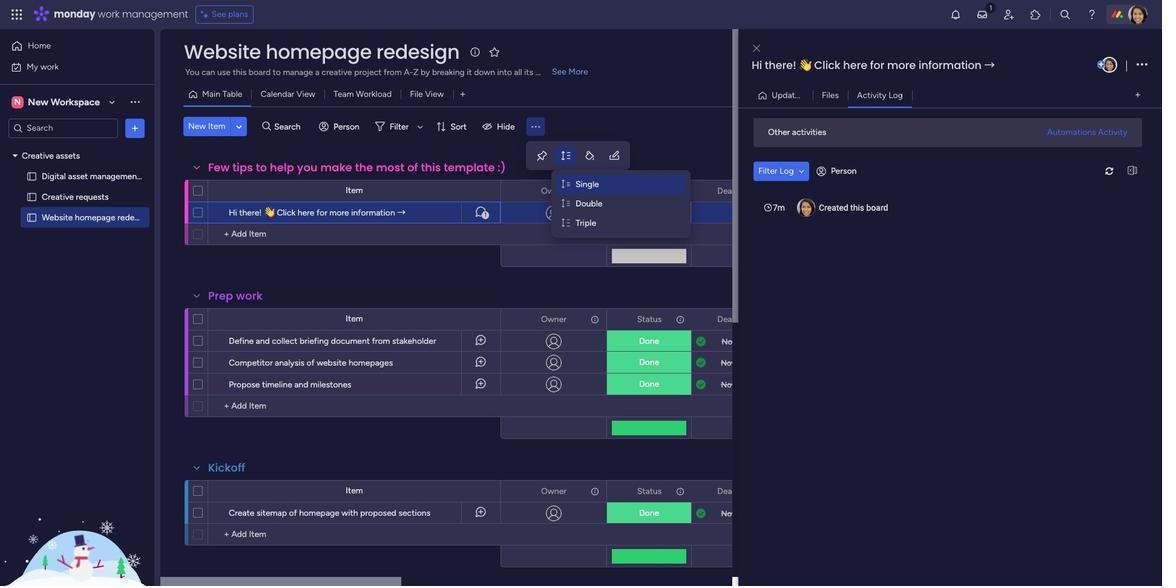 Task type: locate. For each thing, give the bounding box(es) containing it.
creative down digital
[[42, 192, 74, 202]]

options image
[[1137, 57, 1148, 73], [590, 309, 598, 330], [590, 481, 598, 502]]

v2 done deadline image for nov 26
[[696, 508, 706, 519]]

person
[[334, 121, 360, 132], [831, 166, 857, 176]]

monday
[[54, 7, 95, 21]]

Website homepage redesign field
[[181, 38, 463, 65]]

more up the activity log on the top
[[888, 58, 916, 73]]

person button down team
[[314, 117, 367, 136]]

v2 done deadline image left nov 12
[[696, 336, 706, 347]]

1 vertical spatial hi
[[229, 208, 237, 218]]

2 v2 done deadline image from the top
[[696, 379, 706, 390]]

1 horizontal spatial 1
[[812, 90, 815, 100]]

stakeholder
[[392, 336, 436, 346]]

done
[[639, 336, 660, 346], [639, 357, 660, 368], [639, 379, 660, 389], [639, 508, 660, 518]]

more down make
[[330, 208, 349, 218]]

person button right angle down image at the right of page
[[812, 161, 864, 181]]

homepage
[[266, 38, 372, 65], [75, 212, 115, 223], [299, 508, 340, 518]]

0 vertical spatial more
[[888, 58, 916, 73]]

hi down close image
[[752, 58, 762, 73]]

0 horizontal spatial this
[[421, 160, 441, 175]]

of right most
[[408, 160, 418, 175]]

2 + add item text field from the top
[[214, 399, 312, 414]]

1 horizontal spatial 👋
[[799, 58, 812, 73]]

inbox image
[[977, 8, 989, 21]]

0 horizontal spatial hi
[[229, 208, 237, 218]]

1 horizontal spatial for
[[871, 58, 885, 73]]

1 horizontal spatial person
[[831, 166, 857, 176]]

filter left arrow down image
[[390, 121, 409, 132]]

1 vertical spatial + add item text field
[[214, 399, 312, 414]]

log inside button
[[889, 90, 903, 100]]

options image for kickoff
[[590, 481, 598, 502]]

owner for kickoff
[[541, 486, 567, 496]]

2 vertical spatial options image
[[590, 481, 598, 502]]

information down notifications icon
[[919, 58, 982, 73]]

person down team
[[334, 121, 360, 132]]

automations
[[1048, 127, 1097, 137]]

view right file
[[425, 89, 444, 99]]

new inside button
[[188, 121, 206, 131]]

3 + add item text field from the top
[[214, 527, 312, 542]]

0 vertical spatial + add item text field
[[214, 227, 312, 242]]

1 vertical spatial deadline
[[718, 314, 751, 324]]

2 v2 done deadline image from the top
[[696, 508, 706, 519]]

view inside 'button'
[[297, 89, 316, 99]]

0 horizontal spatial of
[[289, 508, 297, 518]]

1 image
[[986, 1, 997, 14]]

updates
[[772, 90, 804, 100]]

plans
[[228, 9, 248, 19]]

0 vertical spatial new
[[28, 96, 48, 107]]

item left angle down icon
[[208, 121, 225, 131]]

homepages
[[349, 358, 393, 368]]

0 vertical spatial homepage
[[266, 38, 372, 65]]

sitemap
[[257, 508, 287, 518]]

0 vertical spatial hi there!   👋  click here for more information  →
[[752, 58, 996, 73]]

3 done from the top
[[639, 379, 660, 389]]

v2 done deadline image
[[696, 336, 706, 347], [696, 379, 706, 390]]

and down "competitor analysis of website homepages"
[[294, 380, 308, 390]]

nov 28
[[721, 380, 747, 389]]

for inside field
[[871, 58, 885, 73]]

management inside list box
[[90, 171, 140, 181]]

3 deadline from the top
[[718, 486, 751, 496]]

👋 down "to" on the top of page
[[264, 208, 275, 218]]

1 vertical spatial person button
[[812, 161, 864, 181]]

filter log
[[759, 166, 794, 176]]

1 vertical spatial owner
[[541, 314, 567, 324]]

→ down "inbox" icon
[[985, 58, 996, 73]]

collect
[[272, 336, 298, 346]]

1 owner field from the top
[[538, 184, 570, 198]]

other activities
[[768, 127, 827, 137]]

here up the activity log on the top
[[844, 58, 868, 73]]

1 + add item text field from the top
[[214, 227, 312, 242]]

person button
[[314, 117, 367, 136], [812, 161, 864, 181]]

owner for prep work
[[541, 314, 567, 324]]

this left board in the top of the page
[[851, 203, 865, 212]]

more inside field
[[888, 58, 916, 73]]

filter for filter
[[390, 121, 409, 132]]

you
[[297, 160, 318, 175]]

+ Add Item text field
[[214, 227, 312, 242], [214, 399, 312, 414], [214, 527, 312, 542]]

files
[[822, 90, 839, 100]]

0 vertical spatial person button
[[314, 117, 367, 136]]

homepage up team
[[266, 38, 372, 65]]

of right analysis
[[307, 358, 315, 368]]

0 horizontal spatial and
[[256, 336, 270, 346]]

v2 done deadline image for nov 20
[[696, 357, 706, 369]]

0 vertical spatial of
[[408, 160, 418, 175]]

log for activity log
[[889, 90, 903, 100]]

1 horizontal spatial person button
[[812, 161, 864, 181]]

of
[[408, 160, 418, 175], [307, 358, 315, 368], [289, 508, 297, 518]]

v2 done deadline image
[[696, 357, 706, 369], [696, 508, 706, 519]]

and
[[256, 336, 270, 346], [294, 380, 308, 390]]

work inside "button"
[[40, 61, 59, 72]]

hi there!   👋  click here for more information  → inside field
[[752, 58, 996, 73]]

item down few tips to help you make the most of this template :) field
[[346, 185, 363, 196]]

1 horizontal spatial new
[[188, 121, 206, 131]]

Search field
[[271, 118, 308, 135]]

1 done from the top
[[639, 336, 660, 346]]

1 vertical spatial redesign
[[118, 212, 150, 223]]

creative for creative assets
[[22, 150, 54, 161]]

activity inside button
[[1099, 127, 1128, 137]]

workspace image
[[12, 95, 24, 109]]

Status field
[[634, 184, 665, 198], [634, 313, 665, 326], [634, 485, 665, 498]]

item inside button
[[208, 121, 225, 131]]

list box containing creative assets
[[0, 143, 167, 391]]

column information image for options icon related to prep work
[[590, 315, 600, 324]]

→ down most
[[397, 208, 406, 218]]

of right sitemap
[[289, 508, 297, 518]]

see plans
[[212, 9, 248, 19]]

0 horizontal spatial 1
[[484, 211, 487, 219]]

v2 done deadline image left nov 28
[[696, 379, 706, 390]]

view for calendar view
[[297, 89, 316, 99]]

work for my
[[40, 61, 59, 72]]

prep
[[208, 288, 233, 303]]

log down hi there!   👋  click here for more information  → field
[[889, 90, 903, 100]]

and right 'define'
[[256, 336, 270, 346]]

this left template
[[421, 160, 441, 175]]

0 horizontal spatial person
[[334, 121, 360, 132]]

0 horizontal spatial here
[[298, 208, 315, 218]]

caret down image
[[13, 151, 18, 160]]

deadline for kickoff
[[718, 486, 751, 496]]

nov for nov 12
[[722, 337, 737, 346]]

there! down 'tips'
[[239, 208, 262, 218]]

2 owner field from the top
[[538, 313, 570, 326]]

0 vertical spatial work
[[98, 7, 120, 21]]

1 vertical spatial →
[[397, 208, 406, 218]]

1 v2 done deadline image from the top
[[696, 357, 706, 369]]

0 vertical spatial activity
[[858, 90, 887, 100]]

this
[[421, 160, 441, 175], [851, 203, 865, 212]]

most
[[376, 160, 405, 175]]

new inside the workspace selection element
[[28, 96, 48, 107]]

0 horizontal spatial redesign
[[118, 212, 150, 223]]

activity
[[858, 90, 887, 100], [1099, 127, 1128, 137]]

0 horizontal spatial website homepage redesign
[[42, 212, 150, 223]]

0 vertical spatial filter
[[390, 121, 409, 132]]

column information image for bottommost options image
[[676, 487, 686, 496]]

homepage left with
[[299, 508, 340, 518]]

v2 done deadline image left nov 20
[[696, 357, 706, 369]]

v2 search image
[[262, 120, 271, 133]]

there! inside field
[[765, 58, 797, 73]]

filter button
[[371, 117, 428, 136]]

1 v2 done deadline image from the top
[[696, 336, 706, 347]]

few
[[208, 160, 230, 175]]

0 vertical spatial there!
[[765, 58, 797, 73]]

1 deadline from the top
[[718, 186, 751, 196]]

item for few tips to help you make the most of this template :)
[[346, 185, 363, 196]]

1 vertical spatial creative
[[42, 192, 74, 202]]

see plans button
[[195, 5, 254, 24]]

new
[[28, 96, 48, 107], [188, 121, 206, 131]]

1 owner from the top
[[541, 186, 567, 196]]

1 vertical spatial person
[[831, 166, 857, 176]]

0 horizontal spatial for
[[317, 208, 328, 218]]

deadline for few tips to help you make the most of this template :)
[[718, 186, 751, 196]]

1 horizontal spatial there!
[[765, 58, 797, 73]]

here
[[844, 58, 868, 73], [298, 208, 315, 218]]

0 horizontal spatial activity
[[858, 90, 887, 100]]

3 status from the top
[[638, 486, 662, 496]]

2 vertical spatial status
[[638, 486, 662, 496]]

1 horizontal spatial redesign
[[377, 38, 460, 65]]

1 vertical spatial hi there!   👋  click here for more information  →
[[229, 208, 406, 218]]

created this board
[[819, 203, 889, 212]]

work for monday
[[98, 7, 120, 21]]

0 vertical spatial website
[[184, 38, 261, 65]]

Hi there!   👋  Click here for more information  → field
[[749, 58, 1096, 73]]

0 vertical spatial owner
[[541, 186, 567, 196]]

information down the
[[351, 208, 395, 218]]

main table
[[202, 89, 242, 99]]

activity inside button
[[858, 90, 887, 100]]

Search in workspace field
[[25, 121, 101, 135]]

digital asset management (dam)
[[42, 171, 167, 181]]

1 horizontal spatial log
[[889, 90, 903, 100]]

filter inside button
[[759, 166, 778, 176]]

more
[[569, 67, 588, 77]]

homepage down requests
[[75, 212, 115, 223]]

workload
[[356, 89, 392, 99]]

website down creative requests
[[42, 212, 73, 223]]

redesign up file
[[377, 38, 460, 65]]

2 deadline field from the top
[[715, 313, 754, 326]]

0 horizontal spatial see
[[212, 9, 226, 19]]

v2 done deadline image for define and collect briefing document from stakeholder
[[696, 336, 706, 347]]

website homepage redesign inside list box
[[42, 212, 150, 223]]

options image
[[129, 122, 141, 134], [675, 309, 684, 330], [675, 481, 684, 502]]

1 vertical spatial management
[[90, 171, 140, 181]]

item height double image
[[562, 199, 570, 209]]

👋 up '/'
[[799, 58, 812, 73]]

3 deadline field from the top
[[715, 485, 754, 498]]

activity right files
[[858, 90, 887, 100]]

👋
[[799, 58, 812, 73], [264, 208, 275, 218]]

2 public board image from the top
[[26, 212, 38, 223]]

2 vertical spatial owner
[[541, 486, 567, 496]]

0 vertical spatial v2 done deadline image
[[696, 336, 706, 347]]

column information image
[[590, 186, 600, 196], [676, 186, 686, 196], [590, 315, 600, 324], [676, 315, 686, 324], [676, 487, 686, 496]]

show board description image
[[468, 46, 483, 58]]

0 vertical spatial 1
[[812, 90, 815, 100]]

my
[[27, 61, 38, 72]]

nov left 20
[[721, 358, 736, 367]]

redesign down "(dam)"
[[118, 212, 150, 223]]

filter for filter log
[[759, 166, 778, 176]]

12
[[739, 337, 746, 346]]

2 vertical spatial work
[[236, 288, 263, 303]]

information inside field
[[919, 58, 982, 73]]

nov left 12
[[722, 337, 737, 346]]

0 vertical spatial creative
[[22, 150, 54, 161]]

1 vertical spatial click
[[277, 208, 296, 218]]

click up files
[[815, 58, 841, 73]]

nov left 28
[[721, 380, 736, 389]]

file
[[410, 89, 423, 99]]

2 vertical spatial owner field
[[538, 485, 570, 498]]

few tips to help you make the most of this template :)
[[208, 160, 506, 175]]

item up with
[[346, 486, 363, 496]]

for
[[871, 58, 885, 73], [317, 208, 328, 218]]

1 right '/'
[[812, 90, 815, 100]]

0 horizontal spatial log
[[780, 166, 794, 176]]

0 horizontal spatial there!
[[239, 208, 262, 218]]

hi there!   👋  click here for more information  → down you
[[229, 208, 406, 218]]

0 horizontal spatial click
[[277, 208, 296, 218]]

Deadline field
[[715, 184, 754, 198], [715, 313, 754, 326], [715, 485, 754, 498]]

nov 12
[[722, 337, 746, 346]]

public board image for website homepage redesign
[[26, 212, 38, 223]]

2 view from the left
[[425, 89, 444, 99]]

public board image up public board icon
[[26, 170, 38, 182]]

2 owner from the top
[[541, 314, 567, 324]]

for up the activity log on the top
[[871, 58, 885, 73]]

item up the document
[[346, 314, 363, 324]]

1 horizontal spatial here
[[844, 58, 868, 73]]

of for with
[[289, 508, 297, 518]]

website homepage redesign up team
[[184, 38, 460, 65]]

hi there!   👋  click here for more information  → up the activity log on the top
[[752, 58, 996, 73]]

my work button
[[7, 57, 130, 77]]

1 horizontal spatial of
[[307, 358, 315, 368]]

briefing
[[300, 336, 329, 346]]

new right n
[[28, 96, 48, 107]]

log
[[889, 90, 903, 100], [780, 166, 794, 176]]

3 status field from the top
[[634, 485, 665, 498]]

v2 done deadline image for propose timeline and milestones
[[696, 379, 706, 390]]

Prep work field
[[205, 288, 266, 304]]

2 vertical spatial deadline
[[718, 486, 751, 496]]

→
[[985, 58, 996, 73], [397, 208, 406, 218]]

1 horizontal spatial hi
[[752, 58, 762, 73]]

2 done from the top
[[639, 357, 660, 368]]

0 horizontal spatial new
[[28, 96, 48, 107]]

log left angle down image at the right of page
[[780, 166, 794, 176]]

public board image down public board icon
[[26, 212, 38, 223]]

0 vertical spatial public board image
[[26, 170, 38, 182]]

see more
[[552, 67, 588, 77]]

analysis
[[275, 358, 305, 368]]

1 vertical spatial this
[[851, 203, 865, 212]]

0 vertical spatial this
[[421, 160, 441, 175]]

0 vertical spatial status field
[[634, 184, 665, 198]]

1 horizontal spatial more
[[888, 58, 916, 73]]

Owner field
[[538, 184, 570, 198], [538, 313, 570, 326], [538, 485, 570, 498]]

0 horizontal spatial 👋
[[264, 208, 275, 218]]

column information image for middle options image
[[676, 315, 686, 324]]

work
[[98, 7, 120, 21], [40, 61, 59, 72], [236, 288, 263, 303]]

creative for creative requests
[[42, 192, 74, 202]]

filter left angle down image at the right of page
[[759, 166, 778, 176]]

1 horizontal spatial →
[[985, 58, 996, 73]]

1 view from the left
[[297, 89, 316, 99]]

see left more
[[552, 67, 567, 77]]

0 horizontal spatial view
[[297, 89, 316, 99]]

1 deadline field from the top
[[715, 184, 754, 198]]

for down make
[[317, 208, 328, 218]]

website down see plans button
[[184, 38, 261, 65]]

james peterson image
[[1129, 5, 1148, 24], [1102, 57, 1118, 73]]

/
[[806, 90, 810, 100]]

angle down image
[[236, 122, 242, 131]]

:)
[[498, 160, 506, 175]]

Few tips to help you make the most of this template :) field
[[205, 160, 509, 176]]

2 status from the top
[[638, 314, 662, 324]]

2 status field from the top
[[634, 313, 665, 326]]

1 vertical spatial filter
[[759, 166, 778, 176]]

see
[[212, 9, 226, 19], [552, 67, 567, 77]]

see left the plans
[[212, 9, 226, 19]]

1 vertical spatial new
[[188, 121, 206, 131]]

work right prep at the left of page
[[236, 288, 263, 303]]

1 vertical spatial log
[[780, 166, 794, 176]]

creative right caret down image
[[22, 150, 54, 161]]

option
[[0, 145, 154, 147]]

v2 done deadline image left nov 26
[[696, 508, 706, 519]]

1 down template
[[484, 211, 487, 219]]

view right "calendar"
[[297, 89, 316, 99]]

1 public board image from the top
[[26, 170, 38, 182]]

2 vertical spatial + add item text field
[[214, 527, 312, 542]]

deadline field for few tips to help you make the most of this template :)
[[715, 184, 754, 198]]

see for see plans
[[212, 9, 226, 19]]

nov
[[722, 337, 737, 346], [721, 358, 736, 367], [721, 380, 736, 389], [722, 509, 736, 518]]

public board image
[[26, 170, 38, 182], [26, 212, 38, 223]]

0 vertical spatial status
[[638, 186, 662, 196]]

click down 'help'
[[277, 208, 296, 218]]

website homepage redesign down requests
[[42, 212, 150, 223]]

website homepage redesign
[[184, 38, 460, 65], [42, 212, 150, 223]]

public board image for digital asset management (dam)
[[26, 170, 38, 182]]

view inside button
[[425, 89, 444, 99]]

1 vertical spatial here
[[298, 208, 315, 218]]

filter inside popup button
[[390, 121, 409, 132]]

1 horizontal spatial and
[[294, 380, 308, 390]]

work inside field
[[236, 288, 263, 303]]

0 vertical spatial management
[[122, 7, 188, 21]]

1 vertical spatial work
[[40, 61, 59, 72]]

new item button
[[183, 117, 230, 136]]

there! up updates / 1 button
[[765, 58, 797, 73]]

1 vertical spatial 1
[[484, 211, 487, 219]]

automations activity
[[1048, 127, 1128, 137]]

nov 26
[[722, 509, 747, 518]]

here down you
[[298, 208, 315, 218]]

workspace
[[51, 96, 100, 107]]

select product image
[[11, 8, 23, 21]]

sections
[[399, 508, 431, 518]]

hi inside field
[[752, 58, 762, 73]]

competitor
[[229, 358, 273, 368]]

log inside button
[[780, 166, 794, 176]]

3 owner from the top
[[541, 486, 567, 496]]

0 vertical spatial here
[[844, 58, 868, 73]]

work right monday in the left of the page
[[98, 7, 120, 21]]

click inside hi there!   👋  click here for more information  → field
[[815, 58, 841, 73]]

done for propose timeline and milestones
[[639, 379, 660, 389]]

files button
[[813, 86, 848, 105]]

work right my
[[40, 61, 59, 72]]

here inside hi there!   👋  click here for more information  → field
[[844, 58, 868, 73]]

0 horizontal spatial information
[[351, 208, 395, 218]]

0 vertical spatial hi
[[752, 58, 762, 73]]

1 vertical spatial and
[[294, 380, 308, 390]]

item height triple image
[[562, 218, 570, 228]]

nov left 26
[[722, 509, 736, 518]]

2 horizontal spatial work
[[236, 288, 263, 303]]

view for file view
[[425, 89, 444, 99]]

1 vertical spatial owner field
[[538, 313, 570, 326]]

1 vertical spatial of
[[307, 358, 315, 368]]

person up created this board
[[831, 166, 857, 176]]

activity up refresh image
[[1099, 127, 1128, 137]]

list box
[[0, 143, 167, 391]]

new down main
[[188, 121, 206, 131]]

hi down 'tips'
[[229, 208, 237, 218]]

3 owner field from the top
[[538, 485, 570, 498]]

help image
[[1086, 8, 1099, 21]]

0 horizontal spatial more
[[330, 208, 349, 218]]

nov 20
[[721, 358, 747, 367]]

26
[[738, 509, 747, 518]]

1 vertical spatial status field
[[634, 313, 665, 326]]

apps image
[[1030, 8, 1042, 21]]

0 vertical spatial james peterson image
[[1129, 5, 1148, 24]]



Task type: describe. For each thing, give the bounding box(es) containing it.
0 horizontal spatial →
[[397, 208, 406, 218]]

triple
[[576, 218, 597, 228]]

1 vertical spatial information
[[351, 208, 395, 218]]

creative requests
[[42, 192, 109, 202]]

1 status from the top
[[638, 186, 662, 196]]

add to favorites image
[[489, 46, 501, 58]]

make
[[321, 160, 352, 175]]

new workspace
[[28, 96, 100, 107]]

activities
[[793, 127, 827, 137]]

deadline field for kickoff
[[715, 485, 754, 498]]

workspace options image
[[129, 96, 141, 108]]

propose timeline and milestones
[[229, 380, 352, 390]]

create sitemap of homepage with proposed sections
[[229, 508, 431, 518]]

1 horizontal spatial website homepage redesign
[[184, 38, 460, 65]]

export to excel image
[[1123, 167, 1143, 176]]

workspace selection element
[[12, 95, 102, 109]]

column information image
[[590, 487, 600, 496]]

define and collect briefing document from stakeholder
[[229, 336, 436, 346]]

refresh image
[[1100, 167, 1120, 176]]

calendar
[[261, 89, 294, 99]]

dapulse addbtn image
[[1098, 61, 1106, 68]]

0 vertical spatial options image
[[129, 122, 141, 134]]

1 vertical spatial website
[[42, 212, 73, 223]]

with
[[342, 508, 358, 518]]

nov for nov 26
[[722, 509, 736, 518]]

7m
[[773, 203, 786, 212]]

work for prep
[[236, 288, 263, 303]]

see more button
[[183, 65, 590, 80]]

close image
[[753, 44, 761, 53]]

1 vertical spatial for
[[317, 208, 328, 218]]

1 horizontal spatial james peterson image
[[1129, 5, 1148, 24]]

1 button
[[461, 202, 501, 223]]

the
[[355, 160, 373, 175]]

notifications image
[[950, 8, 962, 21]]

n
[[14, 97, 21, 107]]

new for new item
[[188, 121, 206, 131]]

monday work management
[[54, 7, 188, 21]]

digital
[[42, 171, 66, 181]]

2 deadline from the top
[[718, 314, 751, 324]]

activity log button
[[848, 86, 912, 105]]

owner field for kickoff
[[538, 485, 570, 498]]

single
[[576, 179, 599, 190]]

of inside field
[[408, 160, 418, 175]]

management for work
[[122, 7, 188, 21]]

nov for nov 28
[[721, 380, 736, 389]]

28
[[738, 380, 747, 389]]

angle down image
[[799, 167, 805, 175]]

table
[[223, 89, 242, 99]]

menu image
[[530, 121, 542, 132]]

owner field for prep work
[[538, 313, 570, 326]]

file view
[[410, 89, 444, 99]]

home
[[28, 41, 51, 51]]

team workload button
[[325, 85, 401, 104]]

item height single image
[[562, 179, 570, 190]]

sort
[[451, 121, 467, 132]]

nov for nov 20
[[721, 358, 736, 367]]

of for homepages
[[307, 358, 315, 368]]

1 horizontal spatial this
[[851, 203, 865, 212]]

management for asset
[[90, 171, 140, 181]]

0 vertical spatial and
[[256, 336, 270, 346]]

done for competitor analysis of website homepages
[[639, 357, 660, 368]]

team
[[334, 89, 354, 99]]

4 done from the top
[[639, 508, 660, 518]]

status field for middle options image
[[634, 313, 665, 326]]

item for prep work
[[346, 314, 363, 324]]

public board image
[[26, 191, 38, 203]]

(dam)
[[142, 171, 167, 181]]

website
[[317, 358, 347, 368]]

👋 inside field
[[799, 58, 812, 73]]

0 vertical spatial options image
[[1137, 57, 1148, 73]]

automations activity button
[[1043, 123, 1133, 142]]

main
[[202, 89, 220, 99]]

updates / 1 button
[[753, 86, 815, 105]]

milestones
[[311, 380, 352, 390]]

→ inside field
[[985, 58, 996, 73]]

asset
[[68, 171, 88, 181]]

1 vertical spatial more
[[330, 208, 349, 218]]

arrow down image
[[413, 119, 428, 134]]

0 vertical spatial person
[[334, 121, 360, 132]]

creative assets
[[22, 150, 80, 161]]

proposed
[[360, 508, 397, 518]]

add view image
[[1136, 91, 1141, 100]]

timeline
[[262, 380, 292, 390]]

item for kickoff
[[346, 486, 363, 496]]

created
[[819, 203, 849, 212]]

lottie animation element
[[0, 464, 154, 586]]

calendar view
[[261, 89, 316, 99]]

competitor analysis of website homepages
[[229, 358, 393, 368]]

redesign inside list box
[[118, 212, 150, 223]]

lottie animation image
[[0, 464, 154, 586]]

1 inside button
[[812, 90, 815, 100]]

template
[[444, 160, 495, 175]]

options image for prep work
[[590, 309, 598, 330]]

to
[[256, 160, 267, 175]]

from
[[372, 336, 390, 346]]

double
[[576, 199, 603, 209]]

search everything image
[[1060, 8, 1072, 21]]

see for see more
[[552, 67, 567, 77]]

define
[[229, 336, 254, 346]]

prep work
[[208, 288, 263, 303]]

status field for bottommost options image
[[634, 485, 665, 498]]

requests
[[76, 192, 109, 202]]

add view image
[[461, 90, 465, 99]]

1 inside button
[[484, 211, 487, 219]]

20
[[738, 358, 747, 367]]

updates / 1
[[772, 90, 815, 100]]

status for bottommost options image
[[638, 486, 662, 496]]

status for middle options image
[[638, 314, 662, 324]]

sort button
[[431, 117, 474, 136]]

new item
[[188, 121, 225, 131]]

see more link
[[551, 66, 590, 78]]

kickoff
[[208, 460, 245, 475]]

2 vertical spatial options image
[[675, 481, 684, 502]]

1 vertical spatial homepage
[[75, 212, 115, 223]]

help
[[270, 160, 294, 175]]

new for new workspace
[[28, 96, 48, 107]]

1 status field from the top
[[634, 184, 665, 198]]

1 vertical spatial there!
[[239, 208, 262, 218]]

this inside few tips to help you make the most of this template :) field
[[421, 160, 441, 175]]

calendar view button
[[252, 85, 325, 104]]

done for define and collect briefing document from stakeholder
[[639, 336, 660, 346]]

hide button
[[478, 117, 522, 136]]

other
[[768, 127, 791, 137]]

1 vertical spatial james peterson image
[[1102, 57, 1118, 73]]

file view button
[[401, 85, 453, 104]]

home button
[[7, 36, 130, 56]]

0 vertical spatial redesign
[[377, 38, 460, 65]]

main table button
[[183, 85, 252, 104]]

create
[[229, 508, 255, 518]]

board
[[867, 203, 889, 212]]

team workload
[[334, 89, 392, 99]]

1 vertical spatial options image
[[675, 309, 684, 330]]

2 vertical spatial homepage
[[299, 508, 340, 518]]

assets
[[56, 150, 80, 161]]

invite members image
[[1003, 8, 1016, 21]]

document
[[331, 336, 370, 346]]

tips
[[233, 160, 253, 175]]

Kickoff field
[[205, 460, 248, 476]]

my work
[[27, 61, 59, 72]]

log for filter log
[[780, 166, 794, 176]]

0 horizontal spatial hi there!   👋  click here for more information  →
[[229, 208, 406, 218]]

activity log
[[858, 90, 903, 100]]



Task type: vqa. For each thing, say whether or not it's contained in the screenshot.
Chart
no



